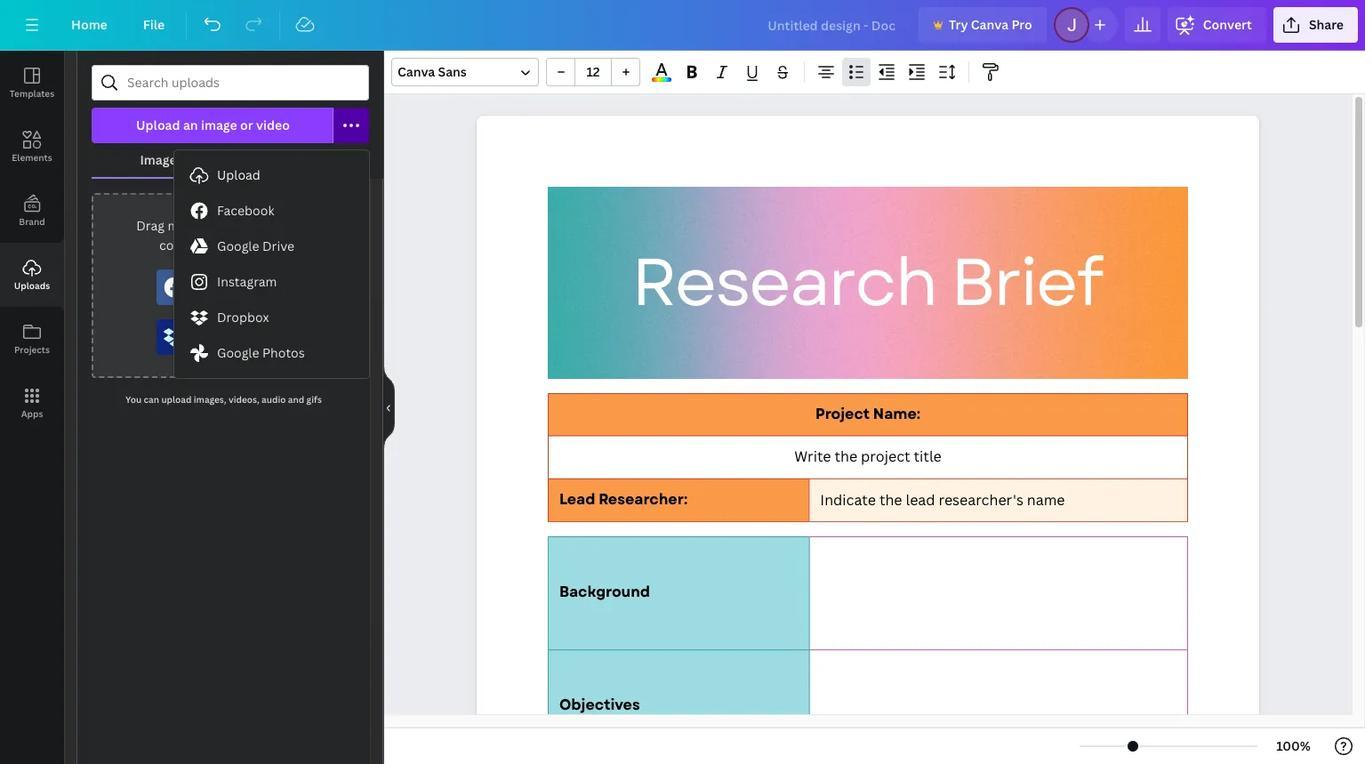 Task type: vqa. For each thing, say whether or not it's contained in the screenshot.
1 of 2 corresponding to Charcoal and Beige Modern Minimal Personal General Thanks Folded Card Image
no



Task type: locate. For each thing, give the bounding box(es) containing it.
photos
[[262, 344, 305, 361]]

an left image
[[183, 117, 198, 133]]

1 vertical spatial canva
[[398, 63, 435, 80]]

apps button
[[0, 371, 64, 435]]

main menu bar
[[0, 0, 1365, 51]]

google inside google photos button
[[217, 344, 259, 361]]

1 horizontal spatial canva
[[971, 16, 1009, 33]]

dropbox button
[[174, 300, 369, 335]]

google down to
[[217, 238, 259, 254]]

can
[[144, 393, 159, 406]]

0 vertical spatial upload
[[136, 117, 180, 133]]

Design title text field
[[754, 7, 912, 43]]

share
[[1309, 16, 1344, 33]]

you
[[125, 393, 142, 406]]

canva inside button
[[971, 16, 1009, 33]]

0 horizontal spatial or
[[240, 117, 253, 133]]

videos
[[280, 151, 321, 168]]

1 vertical spatial or
[[298, 217, 311, 234]]

hide image
[[383, 365, 395, 450]]

– – number field
[[581, 63, 606, 80]]

convert button
[[1168, 7, 1267, 43]]

menu
[[174, 150, 369, 378]]

0 vertical spatial google
[[217, 238, 259, 254]]

connect
[[159, 237, 208, 254]]

Search uploads search field
[[127, 66, 358, 100]]

videos,
[[229, 393, 259, 406]]

google drive
[[217, 238, 294, 254]]

1 vertical spatial upload
[[217, 166, 261, 183]]

0 horizontal spatial an
[[183, 117, 198, 133]]

templates button
[[0, 51, 64, 115]]

an down here
[[211, 237, 226, 254]]

canva sans button
[[391, 58, 539, 86]]

1 vertical spatial an
[[211, 237, 226, 254]]

canva left 'sans'
[[398, 63, 435, 80]]

canva
[[971, 16, 1009, 33], [398, 63, 435, 80]]

upload for upload
[[217, 166, 261, 183]]

account...
[[229, 237, 288, 254]]

google
[[217, 238, 259, 254], [217, 344, 259, 361]]

audio
[[262, 393, 286, 406]]

1 google from the top
[[217, 238, 259, 254]]

uploads
[[14, 279, 50, 292]]

0 vertical spatial an
[[183, 117, 198, 133]]

canva right "try"
[[971, 16, 1009, 33]]

100% button
[[1265, 732, 1323, 761]]

upload up drive
[[253, 217, 295, 234]]

group
[[546, 58, 640, 86]]

upload inside button
[[136, 117, 180, 133]]

canva sans
[[398, 63, 467, 80]]

elements
[[12, 151, 52, 164]]

0 horizontal spatial upload
[[136, 117, 180, 133]]

1 horizontal spatial or
[[298, 217, 311, 234]]

dropbox
[[217, 309, 269, 326]]

upload button
[[174, 157, 369, 193]]

research
[[632, 235, 937, 331]]

drive
[[262, 238, 294, 254]]

uploads button
[[0, 243, 64, 307]]

canva inside dropdown button
[[398, 63, 435, 80]]

google for google photos
[[217, 344, 259, 361]]

upload up images
[[136, 117, 180, 133]]

upload up facebook
[[217, 166, 261, 183]]

0 vertical spatial canva
[[971, 16, 1009, 33]]

1 horizontal spatial upload
[[217, 166, 261, 183]]

google photos button
[[174, 335, 369, 371]]

or
[[240, 117, 253, 133], [298, 217, 311, 234]]

upload
[[136, 117, 180, 133], [217, 166, 261, 183]]

1 horizontal spatial an
[[211, 237, 226, 254]]

here
[[207, 217, 235, 234]]

drag
[[136, 217, 165, 234]]

2 google from the top
[[217, 344, 259, 361]]

brand button
[[0, 179, 64, 243]]

sans
[[438, 63, 467, 80]]

0 horizontal spatial upload
[[161, 393, 192, 406]]

upload an image or video button
[[92, 108, 334, 143]]

upload
[[253, 217, 295, 234], [161, 393, 192, 406]]

upload inside button
[[217, 166, 261, 183]]

1 vertical spatial google
[[217, 344, 259, 361]]

video
[[256, 117, 290, 133]]

an inside button
[[183, 117, 198, 133]]

google down the dropbox
[[217, 344, 259, 361]]

to
[[238, 217, 250, 234]]

media
[[168, 217, 204, 234]]

1 vertical spatial upload
[[161, 393, 192, 406]]

1 horizontal spatial upload
[[253, 217, 295, 234]]

an
[[183, 117, 198, 133], [211, 237, 226, 254]]

0 horizontal spatial canva
[[398, 63, 435, 80]]

upload for upload an image or video
[[136, 117, 180, 133]]

upload right can
[[161, 393, 192, 406]]

google inside button
[[217, 238, 259, 254]]

and
[[288, 393, 304, 406]]

projects
[[14, 343, 50, 356]]

images button
[[92, 143, 231, 177]]

0 vertical spatial upload
[[253, 217, 295, 234]]

0 vertical spatial or
[[240, 117, 253, 133]]



Task type: describe. For each thing, give the bounding box(es) containing it.
brand
[[19, 215, 45, 228]]

instagram button
[[174, 264, 369, 300]]

home
[[71, 16, 107, 33]]

try canva pro button
[[919, 7, 1047, 43]]

brief
[[951, 235, 1102, 331]]

images
[[140, 151, 183, 168]]

or inside drag media here to upload or connect an account...
[[298, 217, 311, 234]]

facebook
[[217, 202, 274, 219]]

gifs
[[307, 393, 322, 406]]

projects button
[[0, 307, 64, 371]]

menu containing upload
[[174, 150, 369, 378]]

google for google drive
[[217, 238, 259, 254]]

pro
[[1012, 16, 1033, 33]]

you can upload images, videos, audio and gifs
[[125, 393, 322, 406]]

file
[[143, 16, 165, 33]]

research brief
[[632, 235, 1102, 331]]

apps
[[21, 407, 43, 420]]

side panel tab list
[[0, 51, 64, 435]]

instagram
[[217, 273, 277, 290]]

facebook button
[[174, 193, 369, 229]]

images,
[[194, 393, 226, 406]]

color range image
[[652, 78, 671, 82]]

share button
[[1274, 7, 1358, 43]]

google photos
[[217, 344, 305, 361]]

home link
[[57, 7, 122, 43]]

upload inside drag media here to upload or connect an account...
[[253, 217, 295, 234]]

try canva pro
[[949, 16, 1033, 33]]

100%
[[1277, 737, 1311, 754]]

convert
[[1203, 16, 1252, 33]]

elements button
[[0, 115, 64, 179]]

an inside drag media here to upload or connect an account...
[[211, 237, 226, 254]]

google drive button
[[174, 229, 369, 264]]

templates
[[10, 87, 54, 100]]

file button
[[129, 7, 179, 43]]

Research Brief text field
[[477, 116, 1260, 764]]

try
[[949, 16, 968, 33]]

or inside upload an image or video button
[[240, 117, 253, 133]]

videos button
[[231, 143, 369, 177]]

image
[[201, 117, 237, 133]]

upload an image or video
[[136, 117, 290, 133]]

drag media here to upload or connect an account...
[[136, 217, 311, 254]]



